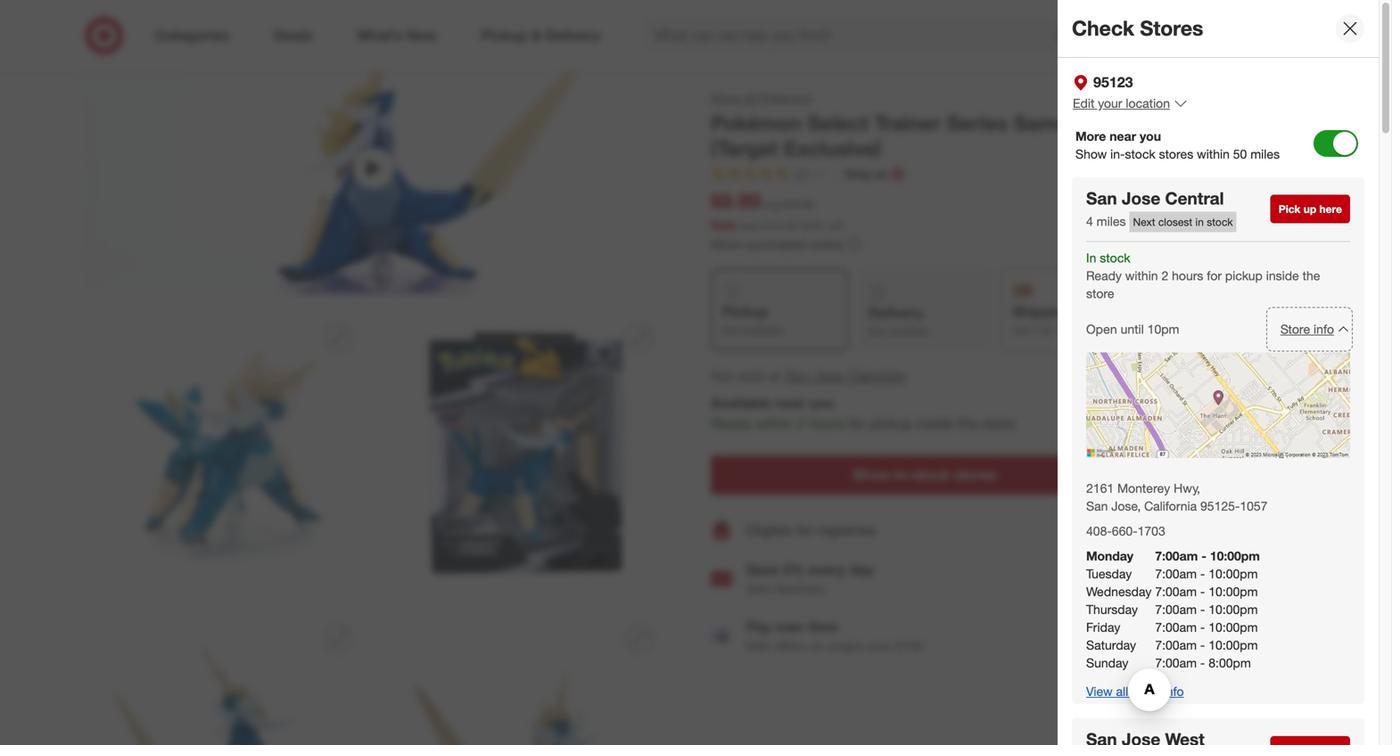 Task type: locate. For each thing, give the bounding box(es) containing it.
hours down san jose oakridge button
[[809, 415, 845, 433]]

0 vertical spatial 2
[[1162, 268, 1169, 284]]

san right sold
[[785, 367, 810, 385]]

pok&#233;mon select trainer series samurott action figure (target exclusive), 3 of 13 image
[[79, 309, 367, 596]]

1 vertical spatial inside
[[916, 415, 954, 433]]

$100
[[896, 639, 923, 655]]

0 vertical spatial for
[[1207, 268, 1222, 284]]

not down "pickup"
[[722, 324, 740, 337]]

san for 2161 monterey hwy, san jose, california 95125-1057
[[1086, 499, 1108, 514]]

0 horizontal spatial available
[[743, 324, 784, 337]]

408-
[[1086, 524, 1112, 539]]

in- down action
[[1111, 146, 1125, 162]]

near right more
[[1110, 128, 1136, 144]]

check stores
[[1072, 16, 1204, 41]]

1 horizontal spatial info
[[1314, 322, 1334, 337]]

san
[[1086, 188, 1117, 209], [785, 367, 810, 385], [1086, 499, 1108, 514]]

0 vertical spatial hours
[[1172, 268, 1204, 284]]

0 horizontal spatial near
[[776, 395, 806, 412]]

0 vertical spatial all
[[744, 90, 756, 106]]

exclusive)
[[784, 136, 881, 161]]

0 horizontal spatial inside
[[916, 415, 954, 433]]

0 horizontal spatial you
[[810, 395, 835, 412]]

jose inside san jose central 4 miles next closest in stock
[[1122, 188, 1161, 209]]

1 vertical spatial ready
[[711, 415, 752, 433]]

san jose oakridge button
[[785, 366, 906, 386]]

0 vertical spatial san
[[1086, 188, 1117, 209]]

pickup inside in stock ready within 2 hours for pickup inside the store
[[1225, 268, 1263, 284]]

0 horizontal spatial over
[[775, 619, 805, 636]]

- for thursday
[[1200, 602, 1205, 618]]

0 horizontal spatial 50
[[803, 219, 815, 232]]

pok&#233;mon select trainer series samurott action figure (target exclusive), 2 of 13, play video image
[[79, 42, 668, 295]]

0 vertical spatial near
[[1110, 128, 1136, 144]]

1 vertical spatial the
[[958, 415, 978, 433]]

1 vertical spatial in-
[[895, 466, 913, 484]]

at right only
[[875, 166, 887, 182]]

0 vertical spatial ready
[[1086, 268, 1122, 284]]

available down "pickup"
[[743, 324, 784, 337]]

more near you show in-stock stores within 50 miles
[[1076, 128, 1280, 162]]

1 horizontal spatial hours
[[1172, 268, 1204, 284]]

by
[[1042, 324, 1053, 337]]

1 horizontal spatial you
[[1140, 128, 1161, 144]]

1 vertical spatial 50
[[803, 219, 815, 232]]

within down available in the bottom right of the page
[[755, 415, 793, 433]]

0 horizontal spatial the
[[958, 415, 978, 433]]

for down san jose oakridge button
[[849, 415, 866, 433]]

1 horizontal spatial stores
[[1159, 146, 1194, 162]]

0 vertical spatial info
[[1314, 322, 1334, 337]]

with down save
[[747, 582, 771, 598]]

1703
[[1138, 524, 1166, 539]]

shop
[[711, 90, 740, 106]]

408-660-1703
[[1086, 524, 1166, 539]]

info
[[1314, 322, 1334, 337], [1164, 684, 1184, 700]]

0 horizontal spatial stores
[[954, 466, 997, 484]]

show down more
[[1076, 146, 1107, 162]]

info right store
[[1314, 322, 1334, 337]]

near inside available near you ready within 2 hours for pickup inside the store
[[776, 395, 806, 412]]

hwy,
[[1174, 481, 1200, 496]]

0 vertical spatial store
[[1086, 286, 1115, 302]]

50 down figure
[[1233, 146, 1247, 162]]

$9.99 reg $19.99 sale save $ 10.00 ( 50 % off )
[[711, 189, 843, 233]]

available near you ready within 2 hours for pickup inside the store
[[711, 395, 1015, 433]]

ready down available in the bottom right of the page
[[711, 415, 752, 433]]

not
[[722, 324, 740, 337], [868, 325, 886, 338], [711, 367, 734, 385]]

2 vertical spatial within
[[755, 415, 793, 433]]

show in-stock stores
[[853, 466, 997, 484]]

0 horizontal spatial 2
[[797, 415, 805, 433]]

not down 'delivery'
[[868, 325, 886, 338]]

- for saturday
[[1200, 638, 1205, 653]]

info down 7:00am - 8:00pm
[[1164, 684, 1184, 700]]

1 horizontal spatial in-
[[1111, 146, 1125, 162]]

tuesday
[[1086, 566, 1132, 582]]

near for within
[[776, 395, 806, 412]]

central
[[1165, 188, 1224, 209]]

0 vertical spatial the
[[1303, 268, 1320, 284]]

2 inside available near you ready within 2 hours for pickup inside the store
[[797, 415, 805, 433]]

50 inside $9.99 reg $19.99 sale save $ 10.00 ( 50 % off )
[[803, 219, 815, 232]]

action
[[1111, 111, 1173, 136]]

50 inside more near you show in-stock stores within 50 miles
[[1233, 146, 1247, 162]]

1 vertical spatial stores
[[954, 466, 997, 484]]

within
[[1197, 146, 1230, 162], [1125, 268, 1158, 284], [755, 415, 793, 433]]

2 with from the top
[[747, 639, 771, 655]]

0 vertical spatial miles
[[1251, 146, 1280, 162]]

21
[[1102, 324, 1114, 337]]

in
[[1196, 215, 1204, 229]]

7:00am - 10:00pm for thursday
[[1155, 602, 1258, 618]]

1 horizontal spatial all
[[1116, 684, 1128, 700]]

all for info
[[1116, 684, 1128, 700]]

pickup
[[1225, 268, 1263, 284], [870, 415, 913, 433]]

1 horizontal spatial 50
[[1233, 146, 1247, 162]]

10:00pm for friday
[[1209, 620, 1258, 635]]

1 vertical spatial san
[[785, 367, 810, 385]]

1 horizontal spatial ready
[[1086, 268, 1122, 284]]

san down 2161
[[1086, 499, 1108, 514]]

available down 'delivery'
[[889, 325, 930, 338]]

0 vertical spatial you
[[1140, 128, 1161, 144]]

2 7:00am - 10:00pm from the top
[[1155, 566, 1258, 582]]

with
[[747, 582, 771, 598], [747, 639, 771, 655]]

stock inside show in-stock stores 'button'
[[913, 466, 950, 484]]

1 horizontal spatial miles
[[1251, 146, 1280, 162]]

- for friday
[[1200, 620, 1205, 635]]

0 vertical spatial over
[[775, 619, 805, 636]]

within down the next
[[1125, 268, 1158, 284]]

over up affirm
[[775, 619, 805, 636]]

7:00am for monday
[[1155, 549, 1198, 564]]

1 horizontal spatial jose
[[1122, 188, 1161, 209]]

trainer
[[874, 111, 941, 136]]

reg
[[764, 198, 779, 211]]

1 horizontal spatial at
[[875, 166, 887, 182]]

hours down in at top
[[1172, 268, 1204, 284]]

1 horizontal spatial 2
[[1162, 268, 1169, 284]]

0 vertical spatial at
[[875, 166, 887, 182]]

jose left oakridge in the right of the page
[[814, 367, 844, 385]]

ready down 'in'
[[1086, 268, 1122, 284]]

pay over time with affirm on orders over $100
[[747, 619, 923, 655]]

0 vertical spatial in-
[[1111, 146, 1125, 162]]

available
[[711, 395, 772, 412]]

0 vertical spatial pickup
[[1225, 268, 1263, 284]]

pay
[[747, 619, 771, 636]]

miles up pick
[[1251, 146, 1280, 162]]

$9.99
[[711, 189, 761, 214]]

edit your location
[[1073, 95, 1170, 111]]

for down central
[[1207, 268, 1222, 284]]

1 vertical spatial near
[[776, 395, 806, 412]]

not inside pickup not available
[[722, 324, 740, 337]]

50 down $19.99
[[803, 219, 815, 232]]

stock inside in stock ready within 2 hours for pickup inside the store
[[1100, 250, 1131, 266]]

4
[[1086, 214, 1093, 229]]

1 7:00am from the top
[[1155, 549, 1198, 564]]

1 vertical spatial pickup
[[870, 415, 913, 433]]

inside inside available near you ready within 2 hours for pickup inside the store
[[916, 415, 954, 433]]

1 horizontal spatial the
[[1303, 268, 1320, 284]]

1 with from the top
[[747, 582, 771, 598]]

What can we help you find? suggestions appear below search field
[[644, 16, 1088, 55]]

0 horizontal spatial pickup
[[870, 415, 913, 433]]

0 horizontal spatial info
[[1164, 684, 1184, 700]]

hours
[[1172, 268, 1204, 284], [809, 415, 845, 433]]

you for available near you
[[810, 395, 835, 412]]

0 horizontal spatial within
[[755, 415, 793, 433]]

all right view
[[1116, 684, 1128, 700]]

the
[[1303, 268, 1320, 284], [958, 415, 978, 433]]

all inside check stores dialog
[[1116, 684, 1128, 700]]

near inside more near you show in-stock stores within 50 miles
[[1110, 128, 1136, 144]]

2 inside in stock ready within 2 hours for pickup inside the store
[[1162, 268, 1169, 284]]

near down not sold at san jose oakridge
[[776, 395, 806, 412]]

for
[[1207, 268, 1222, 284], [849, 415, 866, 433], [796, 522, 813, 539]]

miles inside more near you show in-stock stores within 50 miles
[[1251, 146, 1280, 162]]

within inside more near you show in-stock stores within 50 miles
[[1197, 146, 1230, 162]]

inside up show in-stock stores
[[916, 415, 954, 433]]

0 horizontal spatial in-
[[895, 466, 913, 484]]

the inside in stock ready within 2 hours for pickup inside the store
[[1303, 268, 1320, 284]]

7:00am for friday
[[1155, 620, 1197, 635]]

0 horizontal spatial ready
[[711, 415, 752, 433]]

0 vertical spatial with
[[747, 582, 771, 598]]

0 vertical spatial 50
[[1233, 146, 1247, 162]]

- for tuesday
[[1200, 566, 1205, 582]]

1 vertical spatial with
[[747, 639, 771, 655]]

purchased
[[747, 237, 806, 252]]

2 7:00am from the top
[[1155, 566, 1197, 582]]

(
[[800, 219, 803, 232]]

show up the registries
[[853, 466, 891, 484]]

- for sunday
[[1200, 656, 1205, 671]]

thursday
[[1086, 602, 1138, 618]]

0 vertical spatial within
[[1197, 146, 1230, 162]]

for inside in stock ready within 2 hours for pickup inside the store
[[1207, 268, 1222, 284]]

monday
[[1086, 549, 1134, 564]]

1 horizontal spatial pickup
[[1225, 268, 1263, 284]]

10:00pm for tuesday
[[1209, 566, 1258, 582]]

miles right 4 on the top of the page
[[1097, 214, 1126, 229]]

1 vertical spatial all
[[1116, 684, 1128, 700]]

you inside available near you ready within 2 hours for pickup inside the store
[[810, 395, 835, 412]]

50 for more
[[1233, 146, 1247, 162]]

1 vertical spatial for
[[849, 415, 866, 433]]

you
[[1140, 128, 1161, 144], [810, 395, 835, 412]]

5 7:00am from the top
[[1155, 620, 1197, 635]]

over left $100
[[868, 639, 892, 655]]

3 7:00am - 10:00pm from the top
[[1155, 602, 1258, 618]]

save
[[740, 219, 762, 232]]

san up 4 on the top of the page
[[1086, 188, 1117, 209]]

san for not sold at san jose oakridge
[[785, 367, 810, 385]]

you down not sold at san jose oakridge
[[810, 395, 835, 412]]

get
[[1013, 324, 1030, 337]]

available inside delivery not available
[[889, 325, 930, 338]]

1 horizontal spatial available
[[889, 325, 930, 338]]

10.00
[[770, 219, 797, 232]]

inside
[[1266, 268, 1299, 284], [916, 415, 954, 433]]

1 horizontal spatial store
[[1086, 286, 1115, 302]]

view all store info link
[[1086, 684, 1184, 700]]

only at
[[845, 166, 887, 182]]

jose up the next
[[1122, 188, 1161, 209]]

friday
[[1086, 620, 1121, 635]]

50 for $9.99
[[803, 219, 815, 232]]

store
[[1086, 286, 1115, 302], [982, 415, 1015, 433], [1132, 684, 1160, 700]]

0 horizontal spatial for
[[796, 522, 813, 539]]

1 vertical spatial within
[[1125, 268, 1158, 284]]

near
[[1110, 128, 1136, 144], [776, 395, 806, 412]]

1 horizontal spatial near
[[1110, 128, 1136, 144]]

2 up 10pm
[[1162, 268, 1169, 284]]

in- inside 'button'
[[895, 466, 913, 484]]

hours inside in stock ready within 2 hours for pickup inside the store
[[1172, 268, 1204, 284]]

affirm
[[775, 639, 808, 655]]

1 vertical spatial miles
[[1097, 214, 1126, 229]]

5 7:00am - 10:00pm from the top
[[1155, 638, 1258, 653]]

show inside more near you show in-stock stores within 50 miles
[[1076, 146, 1107, 162]]

with down pay
[[747, 639, 771, 655]]

pickup
[[722, 303, 769, 321]]

inside up store
[[1266, 268, 1299, 284]]

1 vertical spatial at
[[769, 367, 781, 385]]

2 vertical spatial san
[[1086, 499, 1108, 514]]

stock
[[1125, 146, 1156, 162], [1207, 215, 1233, 229], [1100, 250, 1131, 266], [913, 466, 950, 484]]

10:00pm for monday
[[1210, 549, 1260, 564]]

you down the location
[[1140, 128, 1161, 144]]

6 7:00am from the top
[[1155, 638, 1197, 653]]

on
[[811, 639, 825, 655]]

7 7:00am from the top
[[1155, 656, 1197, 671]]

50
[[1233, 146, 1247, 162], [803, 219, 815, 232]]

check stores dialog
[[1058, 0, 1392, 746]]

1 vertical spatial show
[[853, 466, 891, 484]]

- for monday
[[1202, 549, 1207, 564]]

all inside shop all pokemon pokémon select trainer series samurott action figure (target exclusive)
[[744, 90, 756, 106]]

every
[[809, 561, 846, 579]]

10:00pm for saturday
[[1209, 638, 1258, 653]]

shipping get it by thu, dec 21
[[1013, 303, 1114, 337]]

0 vertical spatial stores
[[1159, 146, 1194, 162]]

inside inside in stock ready within 2 hours for pickup inside the store
[[1266, 268, 1299, 284]]

0 vertical spatial jose
[[1122, 188, 1161, 209]]

-
[[1202, 549, 1207, 564], [1200, 566, 1205, 582], [1200, 584, 1205, 600], [1200, 602, 1205, 618], [1200, 620, 1205, 635], [1200, 638, 1205, 653], [1200, 656, 1205, 671]]

stores inside 'button'
[[954, 466, 997, 484]]

available inside pickup not available
[[743, 324, 784, 337]]

pok&#233;mon select trainer series samurott action figure (target exclusive), 1 of 13 image
[[79, 0, 668, 28]]

1 horizontal spatial inside
[[1266, 268, 1299, 284]]

not inside delivery not available
[[868, 325, 886, 338]]

1 vertical spatial you
[[810, 395, 835, 412]]

%
[[815, 219, 825, 232]]

san inside 2161 monterey hwy, san jose, california 95125-1057
[[1086, 499, 1108, 514]]

1 vertical spatial jose
[[814, 367, 844, 385]]

pok&#233;mon select trainer series samurott action figure (target exclusive), 4 of 13 image
[[381, 309, 668, 596]]

$19.99
[[782, 198, 814, 211]]

all right shop
[[744, 90, 756, 106]]

show
[[1076, 146, 1107, 162], [853, 466, 891, 484]]

jose,
[[1112, 499, 1141, 514]]

1 vertical spatial 2
[[797, 415, 805, 433]]

the up store info
[[1303, 268, 1320, 284]]

you for more near you
[[1140, 128, 1161, 144]]

within down figure
[[1197, 146, 1230, 162]]

0 horizontal spatial show
[[853, 466, 891, 484]]

(target
[[711, 136, 778, 161]]

you inside more near you show in-stock stores within 50 miles
[[1140, 128, 1161, 144]]

4 7:00am - 10:00pm from the top
[[1155, 620, 1258, 635]]

1 vertical spatial info
[[1164, 684, 1184, 700]]

1 vertical spatial hours
[[809, 415, 845, 433]]

1 horizontal spatial for
[[849, 415, 866, 433]]

7:00am for tuesday
[[1155, 566, 1197, 582]]

for right eligible at the right
[[796, 522, 813, 539]]

0 horizontal spatial store
[[982, 415, 1015, 433]]

0 vertical spatial inside
[[1266, 268, 1299, 284]]

1 horizontal spatial show
[[1076, 146, 1107, 162]]

at right sold
[[769, 367, 781, 385]]

1 7:00am - 10:00pm from the top
[[1155, 549, 1260, 564]]

edit your location button
[[1072, 94, 1189, 113]]

0 vertical spatial show
[[1076, 146, 1107, 162]]

2 horizontal spatial within
[[1197, 146, 1230, 162]]

1 vertical spatial store
[[982, 415, 1015, 433]]

when
[[711, 237, 743, 252]]

0 horizontal spatial miles
[[1097, 214, 1126, 229]]

1 horizontal spatial within
[[1125, 268, 1158, 284]]

stock inside san jose central 4 miles next closest in stock
[[1207, 215, 1233, 229]]

pickup inside available near you ready within 2 hours for pickup inside the store
[[870, 415, 913, 433]]

not for pickup
[[722, 324, 740, 337]]

4 7:00am from the top
[[1155, 602, 1197, 618]]

2 horizontal spatial for
[[1207, 268, 1222, 284]]

2 down not sold at san jose oakridge
[[797, 415, 805, 433]]

0 horizontal spatial all
[[744, 90, 756, 106]]

miles inside san jose central 4 miles next closest in stock
[[1097, 214, 1126, 229]]

ready inside available near you ready within 2 hours for pickup inside the store
[[711, 415, 752, 433]]

0 horizontal spatial hours
[[809, 415, 845, 433]]

2
[[1162, 268, 1169, 284], [797, 415, 805, 433]]

eligible for registries
[[747, 522, 876, 539]]

in- down available near you ready within 2 hours for pickup inside the store
[[895, 466, 913, 484]]

2 horizontal spatial store
[[1132, 684, 1160, 700]]

95123
[[1093, 74, 1133, 91]]

1 horizontal spatial over
[[868, 639, 892, 655]]

stores inside more near you show in-stock stores within 50 miles
[[1159, 146, 1194, 162]]

the up show in-stock stores
[[958, 415, 978, 433]]



Task type: describe. For each thing, give the bounding box(es) containing it.
10pm
[[1148, 322, 1180, 337]]

online
[[810, 237, 843, 252]]

next
[[1133, 215, 1156, 229]]

7:00am for sunday
[[1155, 656, 1197, 671]]

2 vertical spatial store
[[1132, 684, 1160, 700]]

near for in-
[[1110, 128, 1136, 144]]

pick up here
[[1279, 203, 1342, 216]]

pok&#233;mon select trainer series samurott action figure (target exclusive), 6 of 13 image
[[381, 611, 668, 746]]

until
[[1121, 322, 1144, 337]]

select
[[808, 111, 869, 136]]

7:00am - 10:00pm for tuesday
[[1155, 566, 1258, 582]]

monterey
[[1118, 481, 1170, 496]]

open until 10pm
[[1086, 322, 1180, 337]]

more
[[1076, 128, 1106, 144]]

registries
[[817, 522, 876, 539]]

check
[[1072, 16, 1135, 41]]

5%
[[783, 561, 805, 579]]

stock inside more near you show in-stock stores within 50 miles
[[1125, 146, 1156, 162]]

samurott
[[1014, 111, 1105, 136]]

7:00am for saturday
[[1155, 638, 1197, 653]]

show inside 'button'
[[853, 466, 891, 484]]

sold
[[738, 367, 765, 385]]

dec
[[1080, 324, 1099, 337]]

figure
[[1179, 111, 1241, 136]]

7:00am - 10:00pm for friday
[[1155, 620, 1258, 635]]

in- inside more near you show in-stock stores within 50 miles
[[1111, 146, 1125, 162]]

sale
[[711, 217, 736, 233]]

pickup not available
[[722, 303, 784, 337]]

2161
[[1086, 481, 1114, 496]]

for inside available near you ready within 2 hours for pickup inside the store
[[849, 415, 866, 433]]

all for pokémon
[[744, 90, 756, 106]]

$
[[765, 219, 770, 232]]

pick
[[1279, 203, 1301, 216]]

day
[[850, 561, 874, 579]]

it
[[1033, 324, 1039, 337]]

pick up here button
[[1271, 195, 1350, 224]]

2161 monterey hwy, san jose, california 95125-1057 map image
[[1086, 353, 1350, 458]]

delivery
[[868, 304, 923, 322]]

save
[[747, 561, 779, 579]]

0 horizontal spatial jose
[[814, 367, 844, 385]]

27
[[795, 166, 809, 182]]

info inside dropdown button
[[1314, 322, 1334, 337]]

2 vertical spatial for
[[796, 522, 813, 539]]

show in-stock stores button
[[711, 456, 1139, 495]]

shipping
[[1013, 303, 1072, 321]]

search button
[[1076, 16, 1119, 59]]

open
[[1086, 322, 1117, 337]]

sunday
[[1086, 656, 1129, 671]]

store inside in stock ready within 2 hours for pickup inside the store
[[1086, 286, 1115, 302]]

0 horizontal spatial at
[[769, 367, 781, 385]]

7:00am - 10:00pm for monday
[[1155, 549, 1260, 564]]

san jose central 4 miles next closest in stock
[[1086, 188, 1233, 229]]

stores
[[1140, 16, 1204, 41]]

search
[[1076, 29, 1119, 46]]

10:00pm for thursday
[[1209, 602, 1258, 618]]

with inside save 5% every day with redcard
[[747, 582, 771, 598]]

7:00am - 10:00pm for saturday
[[1155, 638, 1258, 653]]

not left sold
[[711, 367, 734, 385]]

eligible
[[747, 522, 792, 539]]

)
[[840, 219, 843, 232]]

not for delivery
[[868, 325, 886, 338]]

thu,
[[1056, 324, 1077, 337]]

when purchased online
[[711, 237, 843, 252]]

wednesday
[[1086, 584, 1152, 600]]

here
[[1320, 203, 1342, 216]]

1057
[[1240, 499, 1268, 514]]

store info button
[[1269, 310, 1350, 349]]

not sold at san jose oakridge
[[711, 367, 906, 385]]

available for pickup
[[743, 324, 784, 337]]

store inside available near you ready within 2 hours for pickup inside the store
[[982, 415, 1015, 433]]

27 link
[[711, 165, 826, 186]]

view
[[1086, 684, 1113, 700]]

7:00am for thursday
[[1155, 602, 1197, 618]]

orders
[[829, 639, 865, 655]]

within inside available near you ready within 2 hours for pickup inside the store
[[755, 415, 793, 433]]

oakridge
[[848, 367, 906, 385]]

3 7:00am from the top
[[1155, 584, 1197, 600]]

delivery not available
[[868, 304, 930, 338]]

saturday
[[1086, 638, 1136, 653]]

store
[[1281, 322, 1310, 337]]

pokemon
[[760, 90, 812, 106]]

ready inside in stock ready within 2 hours for pickup inside the store
[[1086, 268, 1122, 284]]

95125-
[[1201, 499, 1240, 514]]

in stock ready within 2 hours for pickup inside the store
[[1086, 250, 1320, 302]]

shop all pokemon pokémon select trainer series samurott action figure (target exclusive)
[[711, 90, 1241, 161]]

pok&#233;mon select trainer series samurott action figure (target exclusive), 5 of 13 image
[[79, 611, 367, 746]]

closest
[[1158, 215, 1193, 229]]

your
[[1098, 95, 1122, 111]]

california
[[1144, 499, 1197, 514]]

wednesday 7:00am - 10:00pm
[[1086, 584, 1258, 600]]

within inside in stock ready within 2 hours for pickup inside the store
[[1125, 268, 1158, 284]]

view all store info
[[1086, 684, 1184, 700]]

8:00pm
[[1209, 656, 1251, 671]]

location
[[1126, 95, 1170, 111]]

available for delivery
[[889, 325, 930, 338]]

up
[[1304, 203, 1317, 216]]

1 vertical spatial over
[[868, 639, 892, 655]]

the inside available near you ready within 2 hours for pickup inside the store
[[958, 415, 978, 433]]

hours inside available near you ready within 2 hours for pickup inside the store
[[809, 415, 845, 433]]

with inside pay over time with affirm on orders over $100
[[747, 639, 771, 655]]

san inside san jose central 4 miles next closest in stock
[[1086, 188, 1117, 209]]

edit
[[1073, 95, 1095, 111]]

series
[[947, 111, 1008, 136]]

7:00am - 8:00pm
[[1155, 656, 1251, 671]]



Task type: vqa. For each thing, say whether or not it's contained in the screenshot.
Swivel
no



